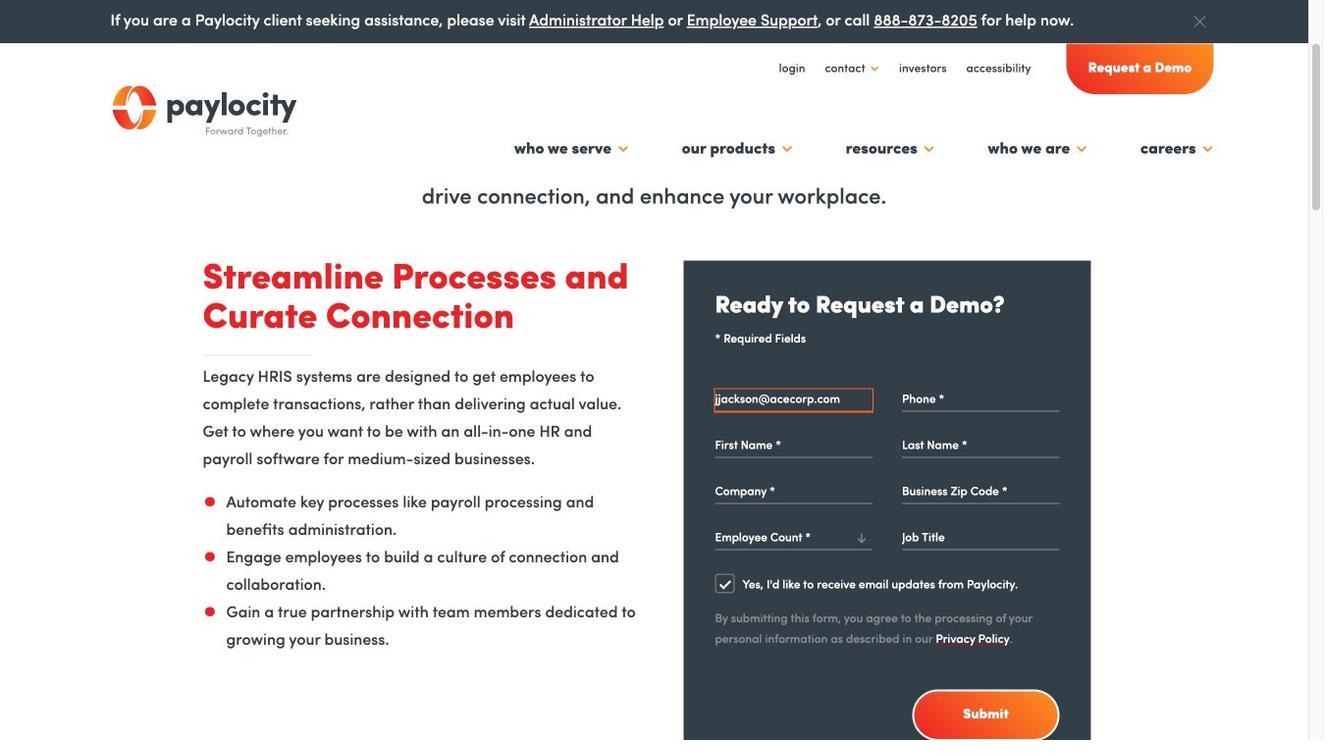 Task type: describe. For each thing, give the bounding box(es) containing it.
Business Zip Code number field
[[902, 481, 1060, 504]]

header navigation element
[[95, 41, 1214, 187]]

Company text field
[[715, 481, 873, 504]]

paylocity home page image
[[95, 86, 315, 137]]

First Name text field
[[715, 435, 873, 458]]

alert inside header region
[[95, 0, 1214, 43]]

Phone * telephone field
[[902, 389, 1060, 412]]

Business Email email field
[[715, 389, 873, 412]]



Task type: locate. For each thing, give the bounding box(es) containing it.
alert
[[95, 0, 1214, 43]]

Last Name text field
[[902, 435, 1060, 458]]

header region
[[0, 0, 1308, 187]]

Job Title text field
[[902, 527, 1060, 550]]



